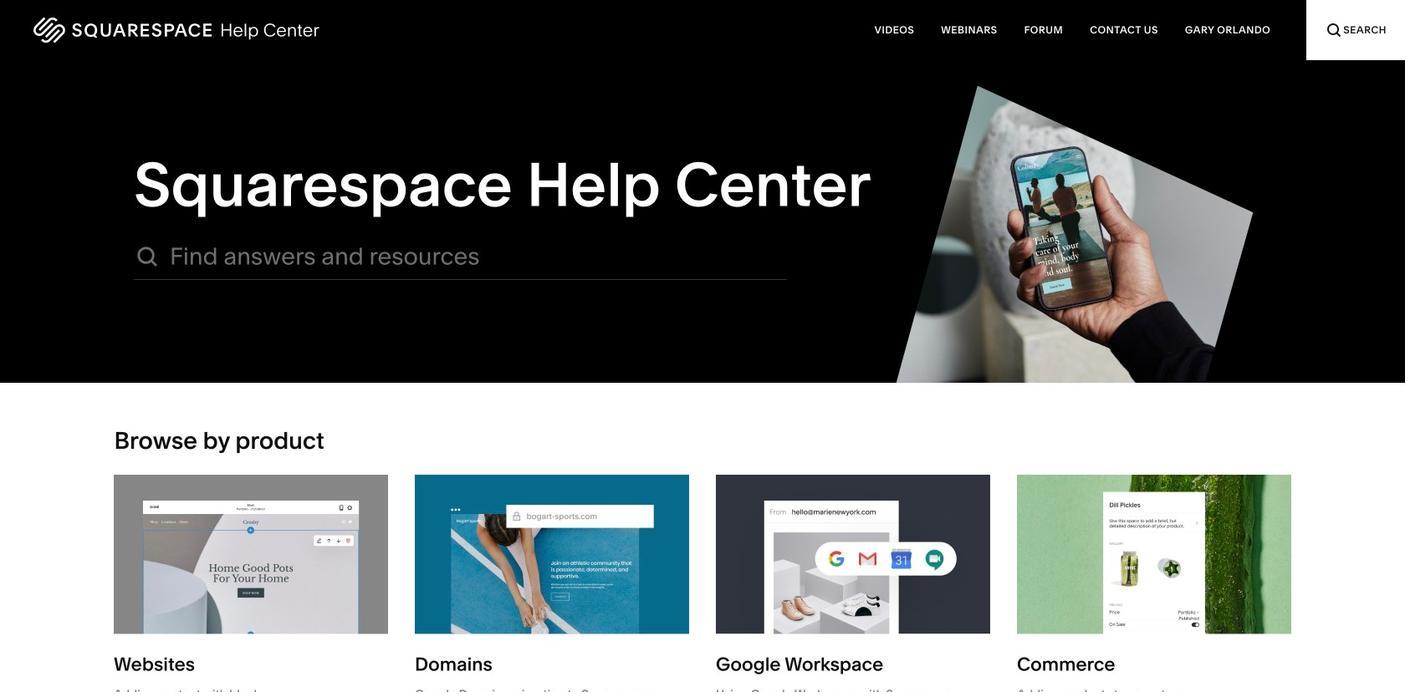 Task type: vqa. For each thing, say whether or not it's contained in the screenshot.
leftmost will
no



Task type: locate. For each thing, give the bounding box(es) containing it.
a sample domain name for a squarespace website image
[[415, 475, 689, 635]]

Find answers and resources field
[[170, 243, 787, 271]]

main content
[[0, 0, 1406, 693]]

a screenshot of google workspace toolbar image
[[716, 475, 991, 635]]



Task type: describe. For each thing, give the bounding box(es) containing it.
a squarespace website example image
[[114, 475, 388, 635]]

a screenshot of the commerce product in the squarespace platform image
[[1018, 475, 1292, 635]]



